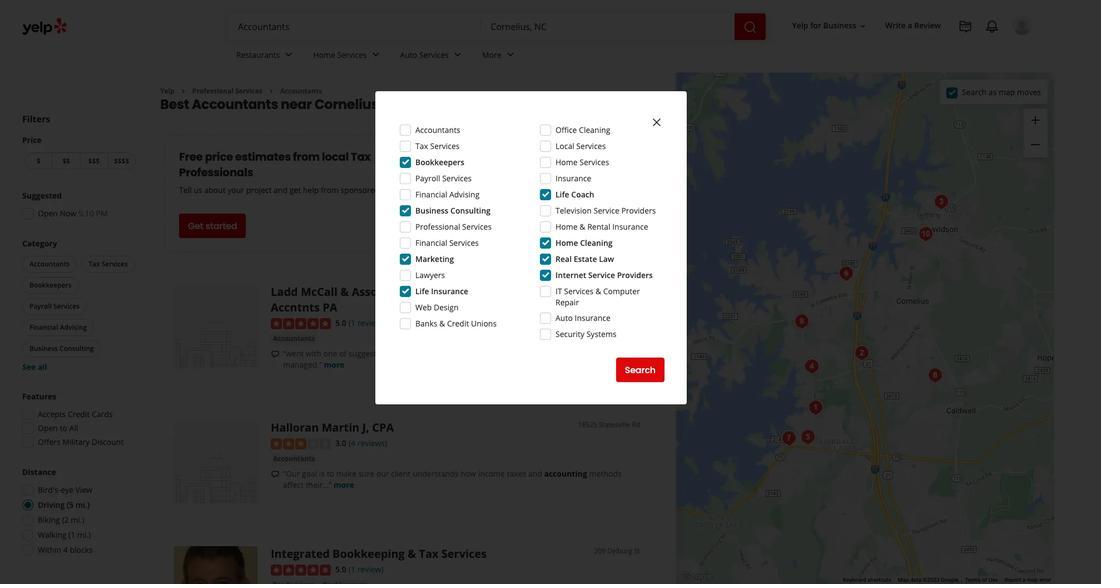 Task type: locate. For each thing, give the bounding box(es) containing it.
0 vertical spatial 16 speech v2 image
[[271, 350, 280, 359]]

24 chevron down v2 image inside more link
[[504, 48, 517, 61]]

accountants link up "went
[[271, 333, 317, 345]]

home services up cornelius,
[[313, 49, 367, 60]]

free
[[179, 149, 203, 165]]

(1 review) down ladd mccall & associates certifid pblc accntnts pa 'link'
[[349, 318, 384, 329]]

advising inside "button"
[[60, 323, 87, 332]]

and left 'have' on the left bottom of the page
[[394, 348, 408, 359]]

24 chevron down v2 image right more
[[504, 48, 517, 61]]

payroll up businesses.
[[416, 173, 441, 184]]

providers
[[622, 205, 656, 216], [618, 270, 653, 281]]

professional right "best"
[[192, 86, 234, 96]]

review)
[[358, 318, 384, 329], [358, 564, 384, 575]]

0 horizontal spatial credit
[[68, 409, 90, 420]]

1 open from the top
[[38, 208, 58, 219]]

24 chevron down v2 image right restaurants
[[282, 48, 296, 61]]

credit up 'all'
[[68, 409, 90, 420]]

(5
[[67, 500, 74, 510]]

0 vertical spatial auto
[[400, 49, 418, 60]]

tax inside the free price estimates from local tax professionals tell us about your project and get help from sponsored businesses.
[[351, 149, 371, 165]]

209 delburg st
[[595, 547, 641, 556]]

& right bookkeeping
[[408, 547, 416, 562]]

(1 for ladd
[[349, 318, 356, 329]]

reviews)
[[358, 438, 388, 449]]

1 horizontal spatial home services
[[556, 157, 610, 168]]

business up financial services
[[416, 205, 449, 216]]

how left that
[[515, 348, 530, 359]]

insurance down television service providers
[[613, 222, 649, 232]]

option group
[[19, 467, 138, 559]]

5 star rating image for ladd
[[271, 318, 331, 330]]

life insurance
[[416, 286, 469, 297]]

None search field
[[229, 13, 768, 40]]

moves
[[1018, 87, 1042, 97]]

0 vertical spatial halloran martin j, cpa image
[[852, 342, 874, 364]]

1 vertical spatial financial
[[416, 238, 448, 248]]

more down one
[[324, 360, 345, 370]]

0 horizontal spatial ladd mccall & associates certifid pblc accntnts pa image
[[174, 285, 258, 368]]

open up offers
[[38, 423, 58, 434]]

(1 for integrated
[[349, 564, 356, 575]]

1 vertical spatial a
[[1023, 577, 1026, 583]]

0 vertical spatial providers
[[622, 205, 656, 216]]

pleased
[[467, 348, 495, 359]]

keyboard
[[844, 577, 867, 583]]

from left local
[[293, 149, 320, 165]]

5 star rating image down accntnts
[[271, 318, 331, 330]]

consulting inside button
[[60, 344, 94, 353]]

1 vertical spatial auto
[[556, 313, 573, 323]]

business inside user actions element
[[824, 20, 857, 31]]

map right as
[[1000, 87, 1016, 97]]

5.0 link for bookkeeping
[[336, 563, 347, 576]]

lawyers
[[416, 270, 445, 281]]

2 5.0 link from the top
[[336, 563, 347, 576]]

yelp inside button
[[793, 20, 809, 31]]

0 horizontal spatial 24 chevron down v2 image
[[369, 48, 383, 61]]

is inside is managed."
[[582, 348, 588, 359]]

& inside the it services & computer repair
[[596, 286, 602, 297]]

5.0 link down bookkeeping
[[336, 563, 347, 576]]

0 horizontal spatial with
[[306, 348, 322, 359]]

eye
[[61, 485, 73, 495]]

16 speech v2 image
[[271, 350, 280, 359], [271, 470, 280, 479]]

1 horizontal spatial 24 chevron down v2 image
[[451, 48, 465, 61]]

1 horizontal spatial business consulting
[[416, 205, 491, 216]]

financial up the marketing
[[416, 238, 448, 248]]

5.0
[[336, 318, 347, 329], [336, 564, 347, 575]]

24 chevron down v2 image inside auto services link
[[451, 48, 465, 61]]

2 vertical spatial and
[[529, 468, 543, 479]]

1 vertical spatial (1 review)
[[349, 564, 384, 575]]

from right "help"
[[321, 185, 339, 196]]

24 chevron down v2 image
[[282, 48, 296, 61], [451, 48, 465, 61]]

(1 review) link for bookkeeping
[[349, 563, 384, 576]]

(1 review) link down ladd mccall & associates certifid pblc accntnts pa 'link'
[[349, 317, 384, 329]]

services inside button
[[102, 259, 128, 269]]

2 16 speech v2 image from the top
[[271, 470, 280, 479]]

suggested
[[22, 190, 62, 201]]

(1
[[349, 318, 356, 329], [68, 530, 75, 540], [349, 564, 356, 575]]

home services inside business categories element
[[313, 49, 367, 60]]

1 vertical spatial accountants button
[[271, 333, 317, 345]]

see
[[22, 362, 36, 372]]

and left get
[[274, 185, 288, 196]]

projects image
[[960, 20, 973, 33]]

about
[[204, 185, 226, 196]]

map
[[899, 577, 910, 583]]

more link
[[324, 360, 345, 370], [334, 480, 354, 490]]

and for professionals
[[274, 185, 288, 196]]

and right taxes
[[529, 468, 543, 479]]

home down local
[[556, 157, 578, 168]]

5 star rating image for integrated
[[271, 565, 331, 576]]

2 (1 review) from the top
[[349, 564, 384, 575]]

0 vertical spatial open
[[38, 208, 58, 219]]

1 (1 review) from the top
[[349, 318, 384, 329]]

halloran martin j, cpa image
[[852, 342, 874, 364], [174, 420, 258, 504]]

business consulting down financial advising "button"
[[29, 344, 94, 353]]

1 horizontal spatial 16 chevron right v2 image
[[267, 87, 276, 96]]

&
[[580, 222, 586, 232], [341, 285, 349, 300], [596, 286, 602, 297], [440, 318, 445, 329], [408, 547, 416, 562]]

local
[[556, 141, 575, 151]]

financial up financial services
[[416, 189, 448, 200]]

cleaning up local services
[[579, 125, 611, 135]]

insurance up security systems
[[575, 313, 611, 323]]

internet
[[556, 270, 587, 281]]

5.0 down bookkeeping
[[336, 564, 347, 575]]

1 vertical spatial payroll
[[29, 302, 52, 311]]

0 vertical spatial and
[[274, 185, 288, 196]]

financial advising down payroll services button
[[29, 323, 87, 332]]

accepts
[[38, 409, 66, 420]]

zoom out image
[[1030, 138, 1043, 151]]

statesville
[[599, 420, 631, 430]]

restaurants link
[[228, 40, 305, 72]]

financial inside "button"
[[29, 323, 58, 332]]

cpa
[[372, 420, 394, 435]]

1 vertical spatial life
[[416, 286, 429, 297]]

accountants
[[280, 86, 322, 96], [192, 95, 278, 114], [416, 125, 461, 135], [29, 259, 70, 269], [273, 334, 315, 343], [273, 454, 315, 463]]

24 chevron down v2 image for home services
[[369, 48, 383, 61]]

& inside ladd mccall & associates certifid pblc accntnts pa
[[341, 285, 349, 300]]

1 vertical spatial cleaning
[[581, 238, 613, 248]]

0 vertical spatial life
[[556, 189, 570, 200]]

yelp for yelp for business
[[793, 20, 809, 31]]

0 vertical spatial (1 review)
[[349, 318, 384, 329]]

1 horizontal spatial business
[[416, 205, 449, 216]]

financial advising
[[416, 189, 480, 200], [29, 323, 87, 332]]

professional up financial services
[[416, 222, 461, 232]]

24 chevron down v2 image for restaurants
[[282, 48, 296, 61]]

5 star rating image
[[271, 318, 331, 330], [271, 565, 331, 576]]

2 5 star rating image from the top
[[271, 565, 331, 576]]

0 vertical spatial consulting
[[451, 205, 491, 216]]

within
[[38, 545, 61, 555]]

1 horizontal spatial how
[[515, 348, 530, 359]]

$$$ button
[[80, 152, 108, 170]]

brenda h pressley, cpa image
[[916, 223, 938, 245]]

integrated
[[271, 547, 330, 562]]

group containing suggested
[[19, 190, 138, 223]]

1 horizontal spatial with
[[497, 348, 513, 359]]

0 vertical spatial payroll services
[[416, 173, 472, 184]]

1 horizontal spatial map
[[1028, 577, 1039, 583]]

search for search
[[625, 364, 656, 377]]

biking
[[38, 515, 60, 525]]

0 horizontal spatial bookkeepers
[[29, 281, 72, 290]]

google image
[[680, 570, 716, 584]]

2 vertical spatial (1
[[349, 564, 356, 575]]

close image
[[651, 116, 664, 129]]

home services down local services
[[556, 157, 610, 168]]

& right mccall
[[341, 285, 349, 300]]

halloran martin j, cpa
[[271, 420, 394, 435]]

0 horizontal spatial financial advising
[[29, 323, 87, 332]]

life for life coach
[[556, 189, 570, 200]]

16 speech v2 image left "went
[[271, 350, 280, 359]]

0 vertical spatial credit
[[447, 318, 469, 329]]

1 horizontal spatial search
[[963, 87, 987, 97]]

1 horizontal spatial professional services
[[416, 222, 492, 232]]

ladd mccall & associates certifid pblc accntnts pa image inside map region
[[805, 397, 828, 419]]

credit down design
[[447, 318, 469, 329]]

service up 17322 w catawba ave
[[589, 270, 616, 281]]

associates
[[352, 285, 410, 300]]

financial advising up financial services
[[416, 189, 480, 200]]

of right one
[[339, 348, 347, 359]]

0 horizontal spatial a
[[908, 20, 913, 31]]

providers up home & rental insurance on the right top of page
[[622, 205, 656, 216]]

biking (2 mi.)
[[38, 515, 84, 525]]

with right pleased
[[497, 348, 513, 359]]

0 vertical spatial search
[[963, 87, 987, 97]]

1 16 chevron right v2 image from the left
[[179, 87, 188, 96]]

0 horizontal spatial life
[[416, 286, 429, 297]]

local services
[[556, 141, 606, 151]]

& right banks
[[440, 318, 445, 329]]

advising up business consulting button at the bottom left of the page
[[60, 323, 87, 332]]

payroll down bookkeepers "button"
[[29, 302, 52, 311]]

services inside button
[[53, 302, 80, 311]]

& up home cleaning
[[580, 222, 586, 232]]

24 chevron down v2 image right auto services
[[451, 48, 465, 61]]

16 speech v2 image left "our on the bottom of page
[[271, 470, 280, 479]]

business consulting inside "search" dialog
[[416, 205, 491, 216]]

0 horizontal spatial is
[[319, 468, 325, 479]]

now
[[60, 208, 77, 219]]

1 horizontal spatial advising
[[450, 189, 480, 200]]

1 horizontal spatial is
[[582, 348, 588, 359]]

professional services up financial services
[[416, 222, 492, 232]]

review) for mccall
[[358, 318, 384, 329]]

client
[[391, 468, 411, 479]]

is up the their..."
[[319, 468, 325, 479]]

accountants button for halloran martin j, cpa
[[271, 453, 317, 465]]

16 speech v2 image for halloran martin j, cpa
[[271, 470, 280, 479]]

0 horizontal spatial search
[[625, 364, 656, 377]]

and for our
[[529, 468, 543, 479]]

professional services inside "search" dialog
[[416, 222, 492, 232]]

16 chevron down v2 image
[[859, 22, 868, 30]]

16 chevron right v2 image
[[179, 87, 188, 96], [267, 87, 276, 96]]

a right write
[[908, 20, 913, 31]]

5 star rating image down integrated
[[271, 565, 331, 576]]

1 vertical spatial 16 speech v2 image
[[271, 470, 280, 479]]

search left as
[[963, 87, 987, 97]]

1 review) from the top
[[358, 318, 384, 329]]

rd
[[632, 420, 641, 430]]

1 vertical spatial professional services
[[416, 222, 492, 232]]

0 vertical spatial financial advising
[[416, 189, 480, 200]]

auto for auto insurance
[[556, 313, 573, 323]]

home services inside "search" dialog
[[556, 157, 610, 168]]

notifications image
[[986, 20, 1000, 33]]

keyboard shortcuts button
[[844, 577, 892, 584]]

tax services inside "search" dialog
[[416, 141, 460, 151]]

1 vertical spatial professional
[[416, 222, 461, 232]]

2 review) from the top
[[358, 564, 384, 575]]

accountants button up "our on the bottom of page
[[271, 453, 317, 465]]

map left error
[[1028, 577, 1039, 583]]

(1 review) down bookkeeping
[[349, 564, 384, 575]]

map region
[[623, 0, 1102, 584]]

5.0 for mccall
[[336, 318, 347, 329]]

service for internet
[[589, 270, 616, 281]]

0 vertical spatial payroll
[[416, 173, 441, 184]]

halloran
[[271, 420, 319, 435]]

16 chevron right v2 image right yelp link
[[179, 87, 188, 96]]

0 horizontal spatial how
[[461, 468, 477, 479]]

use
[[989, 577, 999, 583]]

2 (1 review) link from the top
[[349, 563, 384, 576]]

16 chevron right v2 image left near
[[267, 87, 276, 96]]

get started button
[[179, 214, 246, 238]]

1 vertical spatial payroll services
[[29, 302, 80, 311]]

payroll services down bookkeepers "button"
[[29, 302, 80, 311]]

more link down make
[[334, 480, 354, 490]]

0 vertical spatial is
[[582, 348, 588, 359]]

5.0 down pa
[[336, 318, 347, 329]]

financial
[[416, 189, 448, 200], [416, 238, 448, 248], [29, 323, 58, 332]]

open for open now 5:10 pm
[[38, 208, 58, 219]]

real
[[556, 254, 572, 264]]

1 horizontal spatial bookkeepers
[[416, 157, 465, 168]]

(1 down ladd mccall & associates certifid pblc accntnts pa 'link'
[[349, 318, 356, 329]]

category
[[22, 238, 57, 249]]

search up rd
[[625, 364, 656, 377]]

0 vertical spatial to
[[60, 423, 67, 434]]

h&r block image
[[836, 262, 858, 285]]

credit inside group
[[68, 409, 90, 420]]

1 horizontal spatial payroll services
[[416, 173, 472, 184]]

search for search as map moves
[[963, 87, 987, 97]]

search inside search button
[[625, 364, 656, 377]]

service up home & rental insurance on the right top of page
[[594, 205, 620, 216]]

"went
[[283, 348, 304, 359]]

web
[[416, 302, 432, 313]]

business consulting up financial services
[[416, 205, 491, 216]]

report a map error link
[[1005, 577, 1052, 583]]

home services link
[[305, 40, 392, 72]]

auto services link
[[392, 40, 474, 72]]

payroll
[[416, 173, 441, 184], [29, 302, 52, 311]]

& for integrated bookkeeping & tax services
[[408, 547, 416, 562]]

with up managed."
[[306, 348, 322, 359]]

get
[[290, 185, 301, 196]]

consulting down financial advising "button"
[[60, 344, 94, 353]]

report a map error
[[1005, 577, 1052, 583]]

0 horizontal spatial payroll
[[29, 302, 52, 311]]

business consulting inside button
[[29, 344, 94, 353]]

1 vertical spatial business
[[416, 205, 449, 216]]

life for life insurance
[[416, 286, 429, 297]]

2 5.0 from the top
[[336, 564, 347, 575]]

accepts credit cards
[[38, 409, 113, 420]]

0 vertical spatial 5 star rating image
[[271, 318, 331, 330]]

24 chevron down v2 image
[[369, 48, 383, 61], [504, 48, 517, 61]]

accountants link for ladd
[[271, 333, 317, 345]]

0 vertical spatial from
[[293, 149, 320, 165]]

1 vertical spatial is
[[319, 468, 325, 479]]

review) down bookkeeping
[[358, 564, 384, 575]]

16 chevron right v2 image for accountants
[[267, 87, 276, 96]]

service for television
[[594, 205, 620, 216]]

1 vertical spatial consulting
[[60, 344, 94, 353]]

open now 5:10 pm
[[38, 208, 108, 219]]

review) for bookkeeping
[[358, 564, 384, 575]]

auto up 'nc'
[[400, 49, 418, 60]]

ladd mccall & associates certifid pblc accntnts pa image
[[174, 285, 258, 368], [805, 397, 828, 419]]

payroll services up businesses.
[[416, 173, 472, 184]]

a right report
[[1023, 577, 1026, 583]]

accountants button up bookkeepers "button"
[[22, 256, 77, 273]]

search image
[[744, 20, 757, 34]]

1 horizontal spatial and
[[394, 348, 408, 359]]

mi.) up 'blocks'
[[77, 530, 91, 540]]

bookkeepers up payroll services button
[[29, 281, 72, 290]]

integrated bookkeeping & tax services link
[[271, 547, 487, 562]]

5.0 link down pa
[[336, 317, 347, 329]]

accountants link down "restaurants" 'link'
[[280, 86, 322, 96]]

3.0 link
[[336, 437, 347, 449]]

professional services
[[192, 86, 263, 96], [416, 222, 492, 232]]

business consulting button
[[22, 341, 101, 357]]

how left income
[[461, 468, 477, 479]]

accountants button up "went
[[271, 333, 317, 345]]

(1 review)
[[349, 318, 384, 329], [349, 564, 384, 575]]

business categories element
[[228, 40, 1033, 72]]

a for report
[[1023, 577, 1026, 583]]

0 horizontal spatial halloran martin j, cpa image
[[174, 420, 258, 504]]

& for it services & computer repair
[[596, 286, 602, 297]]

more down make
[[334, 480, 354, 490]]

have
[[410, 348, 427, 359]]

auto down repair
[[556, 313, 573, 323]]

1 16 speech v2 image from the top
[[271, 350, 280, 359]]

(1 down (2
[[68, 530, 75, 540]]

cleaning down rental
[[581, 238, 613, 248]]

life up television
[[556, 189, 570, 200]]

insurance
[[556, 173, 592, 184], [613, 222, 649, 232], [431, 286, 469, 297], [575, 313, 611, 323]]

0 horizontal spatial business consulting
[[29, 344, 94, 353]]

1 vertical spatial search
[[625, 364, 656, 377]]

pa
[[323, 300, 338, 315]]

2 open from the top
[[38, 423, 58, 434]]

map for error
[[1028, 577, 1039, 583]]

office
[[556, 125, 577, 135]]

price
[[205, 149, 233, 165]]

professional inside "search" dialog
[[416, 222, 461, 232]]

business left 16 chevron down v2 icon
[[824, 20, 857, 31]]

0 vertical spatial home services
[[313, 49, 367, 60]]

more link down one
[[324, 360, 345, 370]]

16 chevron right v2 image for professional services
[[179, 87, 188, 96]]

their..."
[[306, 480, 332, 490]]

filters
[[22, 113, 50, 125]]

2 24 chevron down v2 image from the left
[[504, 48, 517, 61]]

a for write
[[908, 20, 913, 31]]

financial down payroll services button
[[29, 323, 58, 332]]

1 horizontal spatial tax services
[[416, 141, 460, 151]]

0 horizontal spatial home services
[[313, 49, 367, 60]]

life
[[556, 189, 570, 200], [416, 286, 429, 297]]

1 horizontal spatial to
[[327, 468, 335, 479]]

1 vertical spatial service
[[589, 270, 616, 281]]

group
[[1024, 109, 1049, 158], [19, 190, 138, 223], [20, 238, 138, 373], [19, 391, 138, 451]]

1 vertical spatial financial advising
[[29, 323, 87, 332]]

0 vertical spatial advising
[[450, 189, 480, 200]]

of
[[339, 348, 347, 359], [983, 577, 988, 583]]

2 16 chevron right v2 image from the left
[[267, 87, 276, 96]]

all
[[69, 423, 78, 434]]

features
[[22, 391, 56, 402]]

& down "internet service providers"
[[596, 286, 602, 297]]

24 chevron down v2 image left auto services
[[369, 48, 383, 61]]

is down security systems
[[582, 348, 588, 359]]

life up web
[[416, 286, 429, 297]]

0 vertical spatial mi.)
[[76, 500, 90, 510]]

donna moffett image
[[801, 355, 824, 378]]

1 horizontal spatial auto
[[556, 313, 573, 323]]

see all button
[[22, 362, 47, 372]]

1 vertical spatial 5 star rating image
[[271, 565, 331, 576]]

halloran martin j, cpa link
[[271, 420, 394, 435]]

1 24 chevron down v2 image from the left
[[282, 48, 296, 61]]

1 horizontal spatial ladd mccall & associates certifid pblc accntnts pa image
[[805, 397, 828, 419]]

0 vertical spatial 5.0 link
[[336, 317, 347, 329]]

1 vertical spatial (1 review) link
[[349, 563, 384, 576]]

1 5.0 link from the top
[[336, 317, 347, 329]]

0 vertical spatial how
[[515, 348, 530, 359]]

0 horizontal spatial from
[[293, 149, 320, 165]]

(1 review) link down bookkeeping
[[349, 563, 384, 576]]

to
[[60, 423, 67, 434], [327, 468, 335, 479]]

consulting up financial services
[[451, 205, 491, 216]]

1 horizontal spatial life
[[556, 189, 570, 200]]

is managed."
[[283, 348, 588, 370]]

advising up financial services
[[450, 189, 480, 200]]

1 24 chevron down v2 image from the left
[[369, 48, 383, 61]]

2 24 chevron down v2 image from the left
[[451, 48, 465, 61]]

(1 down bookkeeping
[[349, 564, 356, 575]]

1 (1 review) link from the top
[[349, 317, 384, 329]]

repair
[[556, 297, 579, 308]]

0 vertical spatial yelp
[[793, 20, 809, 31]]

1 horizontal spatial credit
[[447, 318, 469, 329]]

0 horizontal spatial 16 chevron right v2 image
[[179, 87, 188, 96]]

auto inside "search" dialog
[[556, 313, 573, 323]]

accountants link up "our on the bottom of page
[[271, 453, 317, 465]]

1 5 star rating image from the top
[[271, 318, 331, 330]]

auto for auto services
[[400, 49, 418, 60]]

2 vertical spatial accountants button
[[271, 453, 317, 465]]

advising inside "search" dialog
[[450, 189, 480, 200]]

to left make
[[327, 468, 335, 479]]

0 vertical spatial a
[[908, 20, 913, 31]]

2 horizontal spatial business
[[824, 20, 857, 31]]

1 horizontal spatial financial advising
[[416, 189, 480, 200]]

24 chevron down v2 image inside home services link
[[369, 48, 383, 61]]

0 horizontal spatial business
[[29, 344, 58, 353]]

0 horizontal spatial yelp
[[160, 86, 175, 96]]

0 horizontal spatial to
[[60, 423, 67, 434]]

1 vertical spatial map
[[1028, 577, 1039, 583]]

1 vertical spatial 5.0 link
[[336, 563, 347, 576]]

to left 'all'
[[60, 423, 67, 434]]

24 chevron down v2 image inside "restaurants" 'link'
[[282, 48, 296, 61]]

1 vertical spatial 5.0
[[336, 564, 347, 575]]

home services
[[313, 49, 367, 60], [556, 157, 610, 168]]

2 vertical spatial mi.)
[[77, 530, 91, 540]]

1 5.0 from the top
[[336, 318, 347, 329]]

professional services down restaurants
[[192, 86, 263, 96]]

and inside the free price estimates from local tax professionals tell us about your project and get help from sponsored businesses.
[[274, 185, 288, 196]]

16 speech v2 image for ladd mccall & associates certifid pblc accntnts pa
[[271, 350, 280, 359]]

credit
[[447, 318, 469, 329], [68, 409, 90, 420]]

0 horizontal spatial payroll services
[[29, 302, 80, 311]]

auto inside auto services link
[[400, 49, 418, 60]]



Task type: vqa. For each thing, say whether or not it's contained in the screenshot.
the 15-
no



Task type: describe. For each thing, give the bounding box(es) containing it.
ladd
[[271, 285, 298, 300]]

bookkeepers inside "button"
[[29, 281, 72, 290]]

1 vertical spatial from
[[321, 185, 339, 196]]

"our goal is to make sure our client understands how income taxes and accounting
[[283, 468, 588, 479]]

3.0
[[336, 438, 347, 449]]

24 chevron down v2 image for auto services
[[451, 48, 465, 61]]

auto insurance
[[556, 313, 611, 323]]

$$$
[[88, 156, 100, 166]]

3 star rating image
[[271, 438, 331, 450]]

very
[[450, 348, 465, 359]]

providers for internet service providers
[[618, 270, 653, 281]]

within 4 blocks
[[38, 545, 93, 555]]

understands
[[413, 468, 459, 479]]

0 vertical spatial more
[[324, 360, 345, 370]]

get started
[[188, 220, 237, 233]]

home inside business categories element
[[313, 49, 336, 60]]

payroll inside button
[[29, 302, 52, 311]]

1 vertical spatial to
[[327, 468, 335, 479]]

©2023
[[923, 577, 940, 583]]

driving (5 mi.)
[[38, 500, 90, 510]]

1 vertical spatial halloran martin j, cpa image
[[174, 420, 258, 504]]

1 vertical spatial of
[[983, 577, 988, 583]]

mi.) for walking (1 mi.)
[[77, 530, 91, 540]]

map for moves
[[1000, 87, 1016, 97]]

zoom in image
[[1030, 113, 1043, 127]]

open to all
[[38, 423, 78, 434]]

1 vertical spatial (1
[[68, 530, 75, 540]]

offers
[[38, 437, 60, 447]]

& for ladd mccall & associates certifid pblc accntnts pa
[[341, 285, 349, 300]]

accntnts
[[271, 300, 320, 315]]

search dialog
[[0, 0, 1102, 584]]

walking
[[38, 530, 66, 540]]

systems
[[587, 329, 617, 340]]

payroll inside "search" dialog
[[416, 173, 441, 184]]

consulting inside "search" dialog
[[451, 205, 491, 216]]

offers military discount
[[38, 437, 124, 447]]

raymond james financial services image
[[779, 427, 801, 449]]

(1 review) for mccall
[[349, 318, 384, 329]]

nc
[[385, 95, 405, 114]]

group containing features
[[19, 391, 138, 451]]

1 vertical spatial more link
[[334, 480, 354, 490]]

1 with from the left
[[306, 348, 322, 359]]

mi.) for biking (2 mi.)
[[71, 515, 84, 525]]

businesses.
[[382, 185, 424, 196]]

open for open to all
[[38, 423, 58, 434]]

cleaning for home cleaning
[[581, 238, 613, 248]]

business inside group
[[29, 344, 58, 353]]

home down television
[[556, 222, 578, 232]]

banks & credit unions
[[416, 318, 497, 329]]

integrated bookkeeping & tax services
[[271, 547, 487, 562]]

accountants button for ladd mccall & associates certifid pblc accntnts pa
[[271, 333, 317, 345]]

group containing category
[[20, 238, 138, 373]]

(1 review) for bookkeeping
[[349, 564, 384, 575]]

our
[[377, 468, 389, 479]]

more
[[483, 49, 502, 60]]

payroll services inside button
[[29, 302, 80, 311]]

18525 statesville rd
[[579, 420, 641, 430]]

methods
[[590, 468, 622, 479]]

television service providers
[[556, 205, 656, 216]]

"went with one of suggestions and have been very pleased with how that
[[283, 348, 549, 359]]

business inside "search" dialog
[[416, 205, 449, 216]]

0 vertical spatial ladd mccall & associates certifid pblc accntnts pa image
[[174, 285, 258, 368]]

catawba
[[601, 285, 628, 294]]

restaurants
[[237, 49, 280, 60]]

5.0 for bookkeeping
[[336, 564, 347, 575]]

coach
[[572, 189, 595, 200]]

rental
[[588, 222, 611, 232]]

2 with from the left
[[497, 348, 513, 359]]

mi.) for driving (5 mi.)
[[76, 500, 90, 510]]

estimates
[[235, 149, 291, 165]]

ladd mccall & associates certifid pblc accntnts pa
[[271, 285, 481, 315]]

law
[[599, 254, 615, 264]]

payroll services inside "search" dialog
[[416, 173, 472, 184]]

4
[[63, 545, 68, 555]]

real estate law
[[556, 254, 615, 264]]

write a review link
[[882, 16, 946, 36]]

more link
[[474, 40, 526, 72]]

sure
[[359, 468, 375, 479]]

that
[[532, 348, 547, 359]]

cornerstone wealth image
[[798, 426, 820, 448]]

(4 reviews) link
[[349, 437, 388, 449]]

one
[[324, 348, 337, 359]]

accountants link for halloran
[[271, 453, 317, 465]]

home up real
[[556, 238, 579, 248]]

5.0 link for mccall
[[336, 317, 347, 329]]

providers for television service providers
[[622, 205, 656, 216]]

tax services button
[[81, 256, 135, 273]]

integrated bookkeeping & tax services image
[[931, 191, 953, 213]]

it
[[556, 286, 562, 297]]

services inside the it services & computer repair
[[565, 286, 594, 297]]

estate
[[574, 254, 597, 264]]

security
[[556, 329, 585, 340]]

$ button
[[24, 152, 52, 170]]

map data ©2023 google
[[899, 577, 959, 583]]

certifid
[[413, 285, 455, 300]]

(2
[[62, 515, 69, 525]]

walking (1 mi.)
[[38, 530, 91, 540]]

price group
[[22, 135, 138, 172]]

0 vertical spatial more link
[[324, 360, 345, 370]]

tax services inside button
[[89, 259, 128, 269]]

0 vertical spatial accountants link
[[280, 86, 322, 96]]

24 chevron down v2 image for more
[[504, 48, 517, 61]]

kevin b lauder, cpa image
[[925, 364, 947, 387]]

write
[[886, 20, 906, 31]]

review
[[915, 20, 942, 31]]

ladd mccall & associates certifid pblc accntnts pa link
[[271, 285, 481, 315]]

bookkeeping
[[333, 547, 405, 562]]

see all
[[22, 362, 47, 372]]

computer
[[604, 286, 640, 297]]

tax inside button
[[89, 259, 100, 269]]

keyboard shortcuts
[[844, 577, 892, 583]]

0 horizontal spatial professional services
[[192, 86, 263, 96]]

credit inside "search" dialog
[[447, 318, 469, 329]]

search as map moves
[[963, 87, 1042, 97]]

financial advising inside "button"
[[29, 323, 87, 332]]

blocks
[[70, 545, 93, 555]]

"our
[[283, 468, 300, 479]]

tax inside "search" dialog
[[416, 141, 428, 151]]

0 vertical spatial financial
[[416, 189, 448, 200]]

(4 reviews)
[[349, 438, 388, 449]]

cleaning for office cleaning
[[579, 125, 611, 135]]

driving
[[38, 500, 65, 510]]

it services & computer repair
[[556, 286, 640, 308]]

financial advising inside "search" dialog
[[416, 189, 480, 200]]

yelp for business button
[[788, 16, 873, 36]]

income
[[479, 468, 505, 479]]

financial services
[[416, 238, 479, 248]]

0 vertical spatial of
[[339, 348, 347, 359]]

18525
[[579, 420, 598, 430]]

user actions element
[[784, 14, 1049, 82]]

insurance up life coach
[[556, 173, 592, 184]]

insurance up design
[[431, 286, 469, 297]]

(1 review) link for mccall
[[349, 317, 384, 329]]

0 vertical spatial accountants button
[[22, 256, 77, 273]]

17322 w catawba ave
[[572, 285, 641, 294]]

web design
[[416, 302, 459, 313]]

distance
[[22, 467, 56, 478]]

local
[[322, 149, 349, 165]]

$$$$ button
[[108, 152, 136, 170]]

st
[[635, 547, 641, 556]]

0 horizontal spatial professional
[[192, 86, 234, 96]]

martin
[[322, 420, 360, 435]]

mccall
[[301, 285, 338, 300]]

all
[[38, 362, 47, 372]]

jk harris & company image
[[791, 310, 814, 333]]

make
[[337, 468, 357, 479]]

accountants inside "search" dialog
[[416, 125, 461, 135]]

yelp link
[[160, 86, 175, 96]]

free price estimates from local tax professionals image
[[554, 162, 609, 218]]

unions
[[471, 318, 497, 329]]

bookkeepers inside "search" dialog
[[416, 157, 465, 168]]

1 vertical spatial more
[[334, 480, 354, 490]]

yelp for yelp link
[[160, 86, 175, 96]]

option group containing distance
[[19, 467, 138, 559]]

goal
[[302, 468, 317, 479]]



